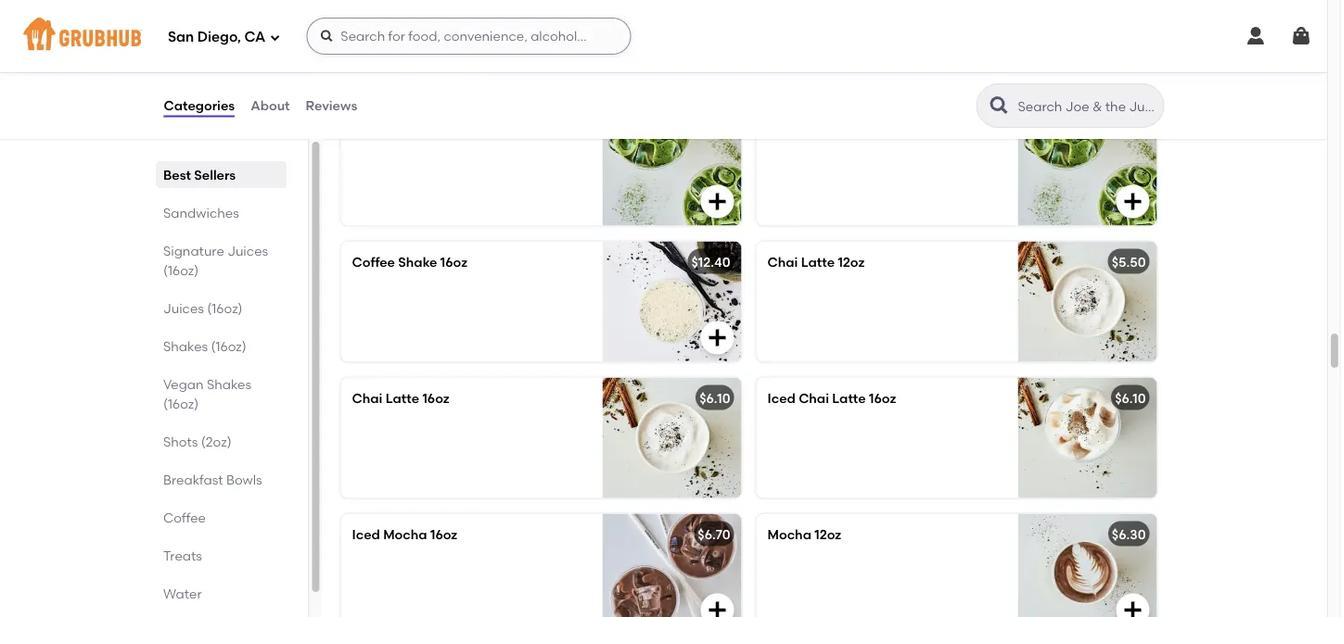 Task type: describe. For each thing, give the bounding box(es) containing it.
iced mocha 16oz image
[[602, 514, 742, 618]]

ca
[[244, 29, 266, 46]]

svg image for coffee shake 16oz image
[[706, 327, 729, 349]]

0 vertical spatial 12oz
[[838, 254, 865, 270]]

latte for 16oz
[[386, 390, 419, 406]]

coffee tab
[[163, 508, 279, 528]]

$6.30
[[1112, 527, 1146, 542]]

coffee shake 16oz image
[[602, 241, 742, 362]]

$6.10 for chai latte 16oz
[[700, 390, 730, 406]]

$6.70
[[698, 527, 730, 542]]

(16oz) inside shakes (16oz) tab
[[211, 339, 246, 354]]

$6.90 button
[[341, 105, 742, 226]]

bowls
[[226, 472, 262, 488]]

vegan shakes (16oz)
[[163, 377, 251, 412]]

treats tab
[[163, 546, 279, 566]]

juices inside "tab"
[[163, 301, 204, 316]]

shakes inside "vegan shakes (16oz)"
[[206, 377, 251, 392]]

shots
[[163, 434, 198, 450]]

shakes (16oz)
[[163, 339, 246, 354]]

juices (16oz)
[[163, 301, 242, 316]]

treats
[[163, 548, 202, 564]]

svg image for "iced mocha 16oz" image
[[706, 600, 729, 618]]

shots (2oz) tab
[[163, 432, 279, 452]]

water tab
[[163, 584, 279, 604]]

chai for chai latte 16oz
[[352, 390, 382, 406]]

san
[[168, 29, 194, 46]]

about
[[251, 98, 290, 113]]

svg image inside main navigation navigation
[[1290, 25, 1312, 47]]

$7.50 button
[[756, 105, 1157, 226]]

shake
[[398, 254, 437, 270]]

iced for iced mocha 16oz
[[352, 527, 380, 542]]

about button
[[250, 72, 291, 139]]

vegan
[[163, 377, 203, 392]]

san diego, ca
[[168, 29, 266, 46]]

shakes inside tab
[[163, 339, 207, 354]]

chai latte 12oz
[[768, 254, 865, 270]]

best sellers
[[163, 167, 235, 183]]

categories
[[164, 98, 235, 113]]

1 vertical spatial 12oz
[[815, 527, 841, 542]]

signature
[[163, 243, 224, 259]]

chai latte 16oz
[[352, 390, 449, 406]]

diego,
[[197, 29, 241, 46]]

signature juices (16oz) tab
[[163, 241, 279, 280]]

Search Joe & the Juice search field
[[1016, 97, 1158, 115]]

iced chai latte 16oz
[[768, 390, 896, 406]]

chai latte 12oz image
[[1018, 241, 1157, 362]]

reviews button
[[305, 72, 358, 139]]

1 mocha from the left
[[383, 527, 427, 542]]

juices inside "signature juices (16oz)"
[[227, 243, 268, 259]]

reviews
[[306, 98, 357, 113]]

vanilla matcha latte 12oz image
[[602, 0, 742, 89]]

iced mocha 16oz
[[352, 527, 457, 542]]



Task type: vqa. For each thing, say whether or not it's contained in the screenshot.
the bottommost 'Fresh'
no



Task type: locate. For each thing, give the bounding box(es) containing it.
0 horizontal spatial chai
[[352, 390, 382, 406]]

svg image
[[1290, 25, 1312, 47], [1122, 190, 1144, 213]]

$6.10 for iced chai latte 16oz
[[1115, 390, 1146, 406]]

0 vertical spatial shakes
[[163, 339, 207, 354]]

svg image for iced matcha latte 16oz image
[[706, 190, 729, 213]]

breakfast bowls tab
[[163, 470, 279, 490]]

2 horizontal spatial chai
[[799, 390, 829, 406]]

svg image for vanilla matcha latte 16oz image
[[1122, 54, 1144, 76]]

coffee for coffee
[[163, 510, 205, 526]]

juices
[[227, 243, 268, 259], [163, 301, 204, 316]]

1 vertical spatial coffee
[[163, 510, 205, 526]]

$7.50
[[1114, 118, 1146, 133]]

2 mocha from the left
[[768, 527, 812, 542]]

12oz
[[838, 254, 865, 270], [815, 527, 841, 542]]

16oz for $6.10
[[422, 390, 449, 406]]

coffee shake 16oz
[[352, 254, 468, 270]]

1 horizontal spatial juices
[[227, 243, 268, 259]]

coffee inside tab
[[163, 510, 205, 526]]

(2oz)
[[201, 434, 231, 450]]

0 horizontal spatial svg image
[[1122, 190, 1144, 213]]

2 $6.10 from the left
[[1115, 390, 1146, 406]]

1 vertical spatial juices
[[163, 301, 204, 316]]

chai latte 16oz image
[[602, 378, 742, 498]]

0 horizontal spatial $6.10
[[700, 390, 730, 406]]

(16oz) down signature
[[163, 262, 198, 278]]

(16oz) up shakes (16oz) tab
[[207, 301, 242, 316]]

breakfast
[[163, 472, 223, 488]]

shots (2oz)
[[163, 434, 231, 450]]

coffee left shake
[[352, 254, 395, 270]]

16oz for $12.40
[[440, 254, 468, 270]]

$6.10
[[700, 390, 730, 406], [1115, 390, 1146, 406]]

0 horizontal spatial iced
[[352, 527, 380, 542]]

iced matcha latte 16oz image
[[602, 105, 742, 226]]

iced chai latte 16oz image
[[1018, 378, 1157, 498]]

$12.40
[[691, 254, 730, 270]]

sandwiches
[[163, 205, 239, 221]]

shakes down shakes (16oz) tab
[[206, 377, 251, 392]]

sandwiches tab
[[163, 203, 279, 223]]

$6.90
[[697, 118, 730, 133]]

mocha 12oz
[[768, 527, 841, 542]]

1 vertical spatial shakes
[[206, 377, 251, 392]]

best sellers tab
[[163, 165, 279, 185]]

juices up shakes (16oz)
[[163, 301, 204, 316]]

0 vertical spatial juices
[[227, 243, 268, 259]]

16oz for $6.70
[[430, 527, 457, 542]]

sellers
[[194, 167, 235, 183]]

1 vertical spatial svg image
[[1122, 190, 1144, 213]]

0 vertical spatial iced
[[768, 390, 796, 406]]

chai for chai latte 12oz
[[768, 254, 798, 270]]

shakes (16oz) tab
[[163, 337, 279, 356]]

shakes
[[163, 339, 207, 354], [206, 377, 251, 392]]

vanilla matcha latte 16oz image
[[1018, 0, 1157, 89]]

(16oz) down vegan
[[163, 396, 198, 412]]

chai
[[768, 254, 798, 270], [352, 390, 382, 406], [799, 390, 829, 406]]

iced for iced chai latte 16oz
[[768, 390, 796, 406]]

16oz
[[440, 254, 468, 270], [422, 390, 449, 406], [869, 390, 896, 406], [430, 527, 457, 542]]

1 horizontal spatial $6.10
[[1115, 390, 1146, 406]]

search icon image
[[988, 95, 1011, 117]]

1 horizontal spatial svg image
[[1290, 25, 1312, 47]]

coffee up treats
[[163, 510, 205, 526]]

1 horizontal spatial iced
[[768, 390, 796, 406]]

shakes up vegan
[[163, 339, 207, 354]]

0 horizontal spatial coffee
[[163, 510, 205, 526]]

(16oz) inside "signature juices (16oz)"
[[163, 262, 198, 278]]

svg image for the mocha 12oz 'image'
[[1122, 600, 1144, 618]]

(16oz)
[[163, 262, 198, 278], [207, 301, 242, 316], [211, 339, 246, 354], [163, 396, 198, 412]]

0 horizontal spatial juices
[[163, 301, 204, 316]]

1 horizontal spatial coffee
[[352, 254, 395, 270]]

(16oz) inside juices (16oz) "tab"
[[207, 301, 242, 316]]

svg image
[[1245, 25, 1267, 47], [319, 29, 334, 44], [269, 32, 280, 43], [706, 54, 729, 76], [1122, 54, 1144, 76], [706, 190, 729, 213], [706, 327, 729, 349], [706, 600, 729, 618], [1122, 600, 1144, 618]]

latte for 12oz
[[801, 254, 835, 270]]

1 horizontal spatial mocha
[[768, 527, 812, 542]]

Search for food, convenience, alcohol... search field
[[306, 18, 631, 55]]

1 horizontal spatial chai
[[768, 254, 798, 270]]

iced vanilla matcha latte 16oz image
[[1018, 105, 1157, 226]]

mocha
[[383, 527, 427, 542], [768, 527, 812, 542]]

1 $6.10 from the left
[[700, 390, 730, 406]]

coffee
[[352, 254, 395, 270], [163, 510, 205, 526]]

(16oz) inside "vegan shakes (16oz)"
[[163, 396, 198, 412]]

best
[[163, 167, 191, 183]]

main navigation navigation
[[0, 0, 1327, 72]]

$5.50
[[1112, 254, 1146, 270]]

breakfast bowls
[[163, 472, 262, 488]]

signature juices (16oz)
[[163, 243, 268, 278]]

0 vertical spatial coffee
[[352, 254, 395, 270]]

svg image for vanilla matcha latte 12oz 'image' on the top of page
[[706, 54, 729, 76]]

coffee for coffee shake 16oz
[[352, 254, 395, 270]]

latte
[[801, 254, 835, 270], [386, 390, 419, 406], [832, 390, 866, 406]]

0 horizontal spatial mocha
[[383, 527, 427, 542]]

(16oz) down juices (16oz) "tab"
[[211, 339, 246, 354]]

juices down sandwiches tab
[[227, 243, 268, 259]]

1 vertical spatial iced
[[352, 527, 380, 542]]

iced
[[768, 390, 796, 406], [352, 527, 380, 542]]

categories button
[[163, 72, 236, 139]]

juices (16oz) tab
[[163, 299, 279, 318]]

0 vertical spatial svg image
[[1290, 25, 1312, 47]]

vegan shakes (16oz) tab
[[163, 375, 279, 414]]

mocha 12oz image
[[1018, 514, 1157, 618]]

water
[[163, 586, 201, 602]]



